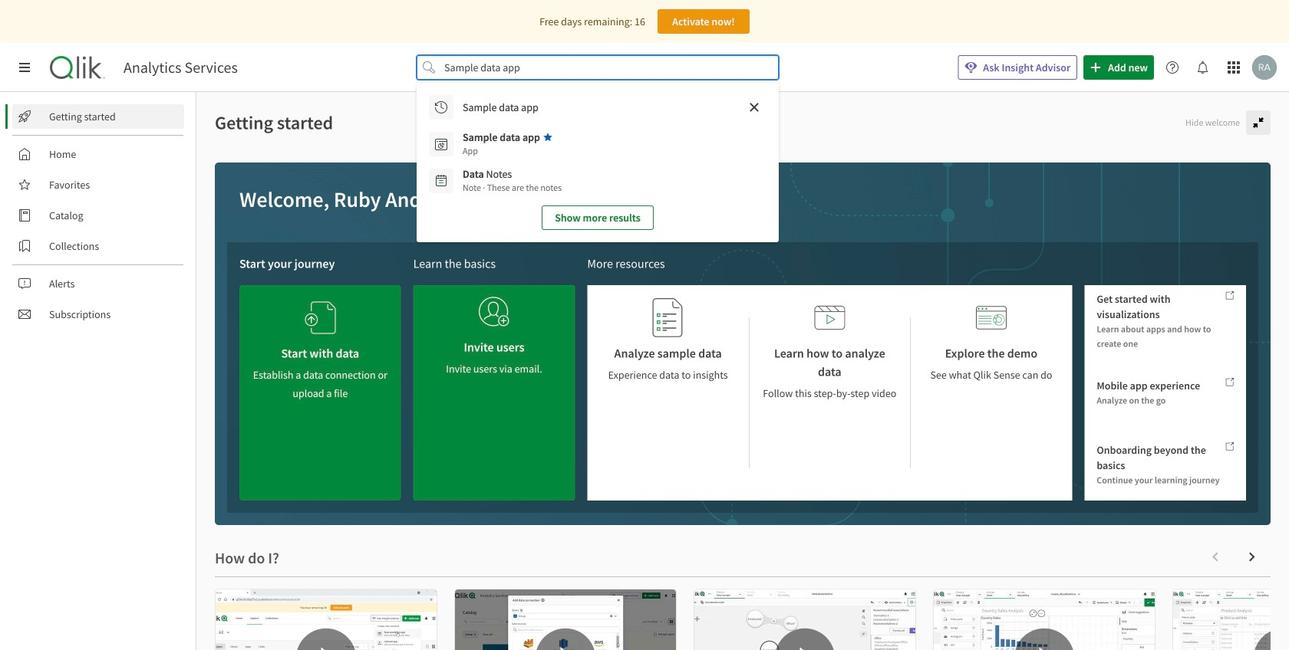 Task type: locate. For each thing, give the bounding box(es) containing it.
list box
[[423, 89, 773, 236]]

sample data app element
[[463, 130, 540, 144]]

invite users image
[[479, 292, 510, 332]]

explore the demo image
[[976, 298, 1007, 338]]

learn how to analyze data image
[[814, 298, 845, 338]]

these are the notes element
[[463, 181, 562, 195]]

analytics services element
[[124, 58, 238, 77]]

start with data image
[[305, 298, 336, 338]]

close sidebar menu image
[[18, 61, 31, 74]]

main content
[[196, 92, 1289, 651]]



Task type: vqa. For each thing, say whether or not it's contained in the screenshot.
Start with data Image
yes



Task type: describe. For each thing, give the bounding box(es) containing it.
hide welcome image
[[1252, 117, 1265, 129]]

Search for content text field
[[441, 55, 754, 80]]

navigation pane element
[[0, 98, 196, 333]]

analyze sample data image
[[653, 298, 684, 338]]

ruby anderson image
[[1252, 55, 1277, 80]]



